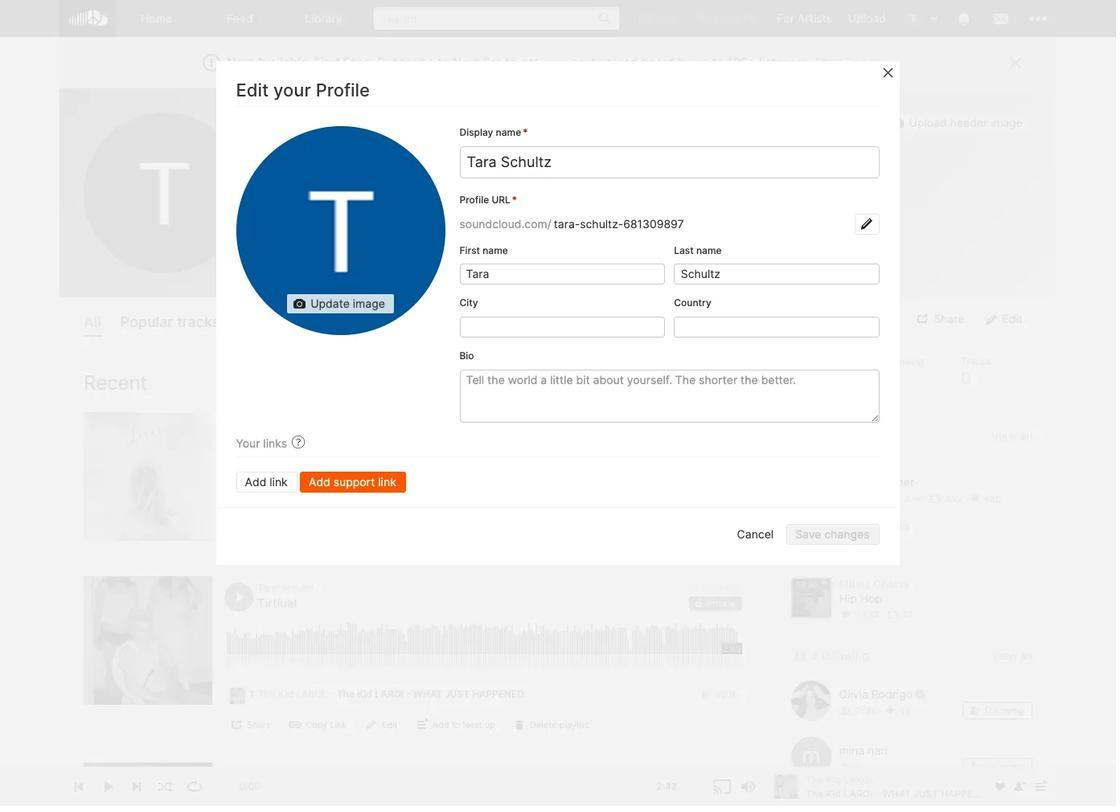 Task type: locate. For each thing, give the bounding box(es) containing it.
0 right following 2
[[962, 369, 972, 389]]

edit for edit
[[382, 720, 398, 731]]

charts
[[875, 519, 910, 533], [875, 578, 910, 591]]

0 vertical spatial following button
[[963, 703, 1033, 720]]

kid left laroi.
[[278, 688, 294, 700]]

886 right 365
[[985, 494, 1002, 505]]

1 vertical spatial first
[[460, 244, 481, 256]]

profile left url
[[460, 194, 490, 206]]

schultz
[[320, 119, 387, 142], [305, 153, 350, 169], [280, 582, 314, 594]]

886 inside track stats element
[[985, 494, 1002, 505]]

0 horizontal spatial share
[[247, 720, 271, 731]]

0 vertical spatial 886
[[985, 494, 1002, 505]]

the up "link"
[[337, 688, 355, 700]]

edit inside button
[[382, 720, 398, 731]]

1 horizontal spatial add
[[309, 475, 331, 489]]

music up hip
[[840, 578, 871, 591]]

home link
[[115, 0, 199, 37]]

playlist stats element containing 1,888
[[840, 607, 1033, 625]]

to right the up
[[713, 55, 724, 70]]

recent
[[84, 372, 148, 395]]

0 horizontal spatial upload
[[849, 11, 887, 25]]

0 horizontal spatial tracks
[[239, 314, 286, 331]]

1 horizontal spatial cruel
[[840, 476, 868, 489]]

1 music from the top
[[840, 519, 871, 533]]

tirtiual element
[[84, 577, 212, 705]]

1 vertical spatial 17
[[688, 769, 698, 781]]

1 vertical spatial view all
[[992, 649, 1033, 663]]

cruel inside taylor swift cruel summer
[[840, 476, 868, 489]]

2 days from the top
[[701, 769, 723, 781]]

to right subscribe
[[438, 55, 450, 70]]

17 for 17 days ago pop
[[688, 769, 698, 781]]

17 days ago private
[[688, 582, 743, 609]]

2 vertical spatial schultz
[[280, 582, 314, 594]]

try next pro link
[[687, 0, 770, 36]]

2 horizontal spatial to
[[713, 55, 724, 70]]

tracks right following 2
[[962, 356, 992, 368]]

first name
[[460, 244, 509, 256]]

0 vertical spatial view all
[[992, 430, 1033, 443]]

first
[[314, 55, 340, 70], [460, 244, 481, 256]]

playlist stats element down music charts hip hop
[[840, 607, 1033, 625]]

upload
[[600, 55, 638, 70]]

copy
[[306, 720, 328, 731]]

0 horizontal spatial cruel
[[257, 432, 288, 447]]

reposts link
[[453, 310, 509, 337]]

0 horizontal spatial summer
[[291, 432, 338, 447]]

0 vertical spatial music
[[840, 519, 871, 533]]

delete playlist
[[530, 720, 589, 731]]

pop element
[[792, 520, 832, 560]]

cruel down taylor
[[840, 476, 868, 489]]

first down 'soundcloud.com/' on the top of the page
[[460, 244, 481, 256]]

pro
[[744, 11, 762, 25], [483, 55, 502, 70]]

music
[[840, 519, 871, 533], [840, 578, 871, 591]]

to
[[438, 55, 450, 70], [506, 55, 517, 70], [713, 55, 724, 70]]

0 link
[[792, 354, 871, 389]]

0 vertical spatial share button
[[910, 309, 975, 330]]

image right the header
[[991, 116, 1023, 130]]

all for olivia rodrigo
[[1021, 649, 1033, 663]]

share up tracks 0
[[934, 312, 965, 326]]

your right get
[[543, 55, 568, 70]]

add for add support link
[[309, 475, 331, 489]]

image inside button
[[991, 116, 1023, 130]]

2 inside following 2
[[881, 369, 892, 389]]

0 horizontal spatial the
[[258, 688, 276, 700]]

0 down 'country' text box at the right top
[[792, 369, 803, 389]]

1 horizontal spatial try
[[695, 11, 712, 25]]

1 vertical spatial music charts link
[[840, 578, 910, 591]]

1 horizontal spatial pop link
[[840, 534, 861, 549]]

0 horizontal spatial -
[[330, 688, 335, 700]]

Profile URL text field
[[552, 214, 855, 235]]

0 vertical spatial first
[[314, 55, 340, 70]]

view all link
[[792, 425, 1033, 450]]

-
[[330, 688, 335, 700], [406, 688, 411, 700]]

3 ago from the top
[[725, 769, 743, 781]]

music right pop element
[[840, 519, 871, 533]]

0 vertical spatial image
[[991, 116, 1023, 130]]

16 seconds ago
[[671, 418, 743, 430]]

886 up 17 days ago private
[[725, 527, 743, 538]]

music charts link up 9 link
[[840, 519, 910, 533]]

share down the 1
[[247, 720, 271, 731]]

First name text field
[[460, 264, 666, 285]]

1 vertical spatial music
[[840, 578, 871, 591]]

ago inside 17 days ago private
[[725, 582, 743, 594]]

charts up hop
[[875, 578, 910, 591]]

edit down now
[[237, 80, 269, 101]]

2 following button from the top
[[963, 759, 1033, 777]]

edit for edit your profile
[[237, 80, 269, 101]]

mina nari link
[[840, 744, 901, 759]]

17
[[688, 582, 698, 594], [688, 769, 698, 781]]

add down your links
[[245, 475, 267, 489]]

0 vertical spatial music charts link
[[840, 519, 910, 533]]

olivia rodrigo
[[840, 688, 914, 702]]

1 vertical spatial playlist stats element
[[840, 607, 1033, 625]]

1 view from the top
[[992, 430, 1018, 443]]

profile url
[[460, 194, 511, 206]]

886 link right 365
[[970, 494, 1002, 505]]

tracks for tracks
[[239, 314, 286, 331]]

0 horizontal spatial to
[[438, 55, 450, 70]]

try left go+
[[636, 11, 653, 25]]

edit button
[[359, 716, 406, 734]]

2 all from the top
[[1021, 649, 1033, 663]]

music inside music charts hip hop
[[840, 578, 871, 591]]

886 for bottom 886 link
[[725, 527, 743, 538]]

0 vertical spatial profile
[[316, 80, 370, 101]]

3 to from the left
[[713, 55, 724, 70]]

0 vertical spatial edit
[[237, 80, 269, 101]]

to left get
[[506, 55, 517, 70]]

link right support
[[379, 475, 397, 489]]

upload up today
[[849, 11, 887, 25]]

music for pop
[[840, 519, 871, 533]]

0 vertical spatial all
[[1021, 430, 1033, 443]]

2
[[881, 369, 892, 389], [812, 650, 819, 663]]

1 vertical spatial image
[[353, 297, 386, 311]]

upload inside button
[[910, 116, 947, 130]]

name
[[496, 126, 522, 138], [483, 244, 509, 256], [697, 244, 723, 256]]

1 vertical spatial charts
[[875, 578, 910, 591]]

cruel up add link
[[257, 432, 288, 447]]

1 vertical spatial days
[[701, 769, 723, 781]]

tracks for tracks 0
[[962, 356, 992, 368]]

0 horizontal spatial try
[[636, 11, 653, 25]]

add inside button
[[245, 475, 267, 489]]

pop inside the music charts pop
[[840, 534, 861, 548]]

1 following button from the top
[[963, 703, 1033, 720]]

delete
[[530, 720, 557, 731]]

name right last
[[697, 244, 723, 256]]

1 vertical spatial summer
[[871, 476, 915, 489]]

tara schultz's avatar element
[[903, 8, 924, 29], [84, 113, 245, 274], [237, 126, 446, 335]]

add left support
[[309, 475, 331, 489]]

365 link
[[930, 494, 962, 505]]

886 link up 17 days ago private
[[710, 527, 743, 538]]

0 horizontal spatial add
[[245, 475, 267, 489]]

0 horizontal spatial first
[[314, 55, 340, 70]]

for artists link
[[770, 0, 841, 36]]

1 0 from the left
[[792, 369, 803, 389]]

0 vertical spatial pop
[[840, 534, 861, 548]]

bio
[[460, 350, 475, 362]]

following
[[822, 650, 870, 663]]

hip hop link
[[840, 592, 883, 607]]

2 right the "0" link
[[881, 369, 892, 389]]

886
[[985, 494, 1002, 505], [725, 527, 743, 538]]

0 horizontal spatial pop
[[719, 784, 737, 796]]

share button down the 1
[[224, 716, 279, 734]]

first left fans.
[[314, 55, 340, 70]]

2 try from the left
[[695, 11, 712, 25]]

music charts link up hop
[[840, 578, 910, 591]]

seconds
[[684, 418, 723, 430]]

0 vertical spatial cruel
[[257, 432, 288, 447]]

0 vertical spatial 2
[[881, 369, 892, 389]]

mina
[[840, 744, 865, 758]]

1 vertical spatial 886
[[725, 527, 743, 538]]

charts inside music charts hip hop
[[875, 578, 910, 591]]

100+
[[728, 55, 756, 70]]

2 view from the top
[[992, 649, 1018, 663]]

view all for taylor swift
[[992, 430, 1033, 443]]

2 music from the top
[[840, 578, 871, 591]]

0 vertical spatial charts
[[875, 519, 910, 533]]

last name
[[675, 244, 723, 256]]

1 horizontal spatial 886
[[985, 494, 1002, 505]]

1 horizontal spatial 886 link
[[970, 494, 1002, 505]]

upload for upload
[[849, 11, 887, 25]]

0 horizontal spatial next
[[453, 55, 480, 70]]

1 vertical spatial pop link
[[707, 783, 743, 798]]

2 view all from the top
[[992, 649, 1033, 663]]

2 17 from the top
[[688, 769, 698, 781]]

support
[[334, 475, 376, 489]]

2 add from the left
[[309, 475, 331, 489]]

pro left get
[[483, 55, 502, 70]]

display name
[[460, 126, 522, 138]]

0 vertical spatial upload
[[849, 11, 887, 25]]

cruel summer link up add link
[[257, 432, 338, 447]]

1 tara schultz from the top
[[274, 119, 393, 142]]

start
[[815, 55, 844, 70]]

0
[[792, 369, 803, 389], [962, 369, 972, 389]]

1 charts from the top
[[875, 519, 910, 533]]

kid left laroi
[[357, 688, 373, 700]]

64 link
[[886, 706, 912, 717]]

following for olivia rodrigo's avatar element
[[986, 706, 1025, 717]]

name down 'soundcloud.com/' on the top of the page
[[483, 244, 509, 256]]

ago inside 17 days ago pop
[[725, 769, 743, 781]]

following
[[881, 356, 924, 368], [986, 706, 1025, 717], [986, 762, 1025, 773]]

following button
[[963, 703, 1033, 720], [963, 759, 1033, 777]]

tracks 0
[[962, 356, 992, 389]]

name right display at the left top of the page
[[496, 126, 522, 138]]

0 horizontal spatial 0
[[792, 369, 803, 389]]

add inside 'button'
[[309, 475, 331, 489]]

1 horizontal spatial pop
[[840, 534, 861, 548]]

1 vertical spatial pop
[[719, 784, 737, 796]]

1 vertical spatial your
[[274, 80, 312, 101]]

tracks right tracks
[[239, 314, 286, 331]]

pop inside 17 days ago pop
[[719, 784, 737, 796]]

link down the links
[[270, 475, 288, 489]]

home
[[141, 11, 172, 25]]

view
[[992, 430, 1018, 443], [992, 649, 1018, 663]]

1 try from the left
[[636, 11, 653, 25]]

ago left the mina nari's avatar element
[[725, 769, 743, 781]]

add link
[[245, 475, 288, 489]]

1 vertical spatial pro
[[483, 55, 502, 70]]

charts inside the music charts pop
[[875, 519, 910, 533]]

1 horizontal spatial 2
[[881, 369, 892, 389]]

vampire element
[[84, 763, 212, 807]]

0 horizontal spatial 886
[[725, 527, 743, 538]]

add for add link
[[245, 475, 267, 489]]

17 inside 17 days ago pop
[[688, 769, 698, 781]]

1 music charts link from the top
[[840, 519, 910, 533]]

swift
[[875, 461, 903, 475]]

1 view all from the top
[[992, 430, 1033, 443]]

next down search search box
[[453, 55, 480, 70]]

1 to from the left
[[438, 55, 450, 70]]

1 all from the top
[[1021, 430, 1033, 443]]

0 horizontal spatial pop link
[[707, 783, 743, 798]]

2 playlist stats element from the top
[[840, 607, 1033, 625]]

next
[[715, 11, 740, 25], [453, 55, 480, 70]]

1 vertical spatial next
[[453, 55, 480, 70]]

0 inside the "0" link
[[792, 369, 803, 389]]

the right the 1
[[258, 688, 276, 700]]

1 horizontal spatial cruel summer link
[[840, 476, 915, 490]]

17 days ago pop
[[688, 769, 743, 796]]

1 horizontal spatial tracks
[[962, 356, 992, 368]]

0 horizontal spatial edit
[[237, 80, 269, 101]]

1 vertical spatial following button
[[963, 759, 1033, 777]]

1 add from the left
[[245, 475, 267, 489]]

link inside button
[[270, 475, 288, 489]]

2 - from the left
[[406, 688, 411, 700]]

2 vertical spatial ago
[[725, 769, 743, 781]]

1 horizontal spatial your
[[543, 55, 568, 70]]

playlist stats element containing 9
[[840, 549, 1033, 566]]

edit down laroi
[[382, 720, 398, 731]]

summer down swift
[[871, 476, 915, 489]]

1 vertical spatial edit
[[382, 720, 398, 731]]

2 vertical spatial tara
[[257, 582, 277, 594]]

2 0 from the left
[[962, 369, 972, 389]]

try right go+
[[695, 11, 712, 25]]

Country text field
[[675, 317, 880, 338]]

None search field
[[366, 0, 628, 36]]

0 horizontal spatial 2
[[812, 650, 819, 663]]

1 horizontal spatial profile
[[460, 194, 490, 206]]

following image
[[792, 647, 809, 666]]

1 horizontal spatial image
[[991, 116, 1023, 130]]

music charts hip hop
[[840, 578, 910, 606]]

upload left the header
[[910, 116, 947, 130]]

0 vertical spatial ago
[[725, 418, 743, 430]]

ago for 16 seconds ago
[[725, 418, 743, 430]]

2 music charts link from the top
[[840, 578, 910, 591]]

ago right the seconds
[[725, 418, 743, 430]]

ago up private
[[725, 582, 743, 594]]

music inside the music charts pop
[[840, 519, 871, 533]]

1 horizontal spatial summer
[[871, 476, 915, 489]]

1 17 from the top
[[688, 582, 698, 594]]

2 right following "image"
[[812, 650, 819, 663]]

1 link from the left
[[270, 475, 288, 489]]

summer
[[291, 432, 338, 447], [871, 476, 915, 489]]

link
[[270, 475, 288, 489], [379, 475, 397, 489]]

summer inside taylor swift cruel summer
[[871, 476, 915, 489]]

0 vertical spatial your
[[543, 55, 568, 70]]

try for try go+
[[636, 11, 653, 25]]

days inside 17 days ago pop
[[701, 769, 723, 781]]

add
[[245, 475, 267, 489], [309, 475, 331, 489]]

17 inside 17 days ago private
[[688, 582, 698, 594]]

music charts link
[[840, 519, 910, 533], [840, 578, 910, 591]]

following button for olivia rodrigo's avatar element
[[963, 703, 1033, 720]]

playlist stats element down track stats element
[[840, 549, 1033, 566]]

1 horizontal spatial 0
[[962, 369, 972, 389]]

cruel summer link down taylor swift link
[[840, 476, 915, 490]]

cruel summer element
[[84, 412, 212, 541], [792, 462, 832, 502]]

link inside 'button'
[[379, 475, 397, 489]]

2 to from the left
[[506, 55, 517, 70]]

next up 100+ at the top right
[[715, 11, 740, 25]]

edit
[[237, 80, 269, 101], [382, 720, 398, 731]]

days inside 17 days ago private
[[701, 582, 723, 594]]

1 horizontal spatial -
[[406, 688, 411, 700]]

1 vertical spatial share
[[247, 720, 271, 731]]

music charts link for pop
[[840, 519, 910, 533]]

16
[[671, 418, 682, 430]]

0 horizontal spatial 886 link
[[710, 527, 743, 538]]

tara schultz
[[274, 119, 393, 142], [274, 153, 350, 169]]

start today link
[[815, 55, 882, 70]]

1 vertical spatial ago
[[725, 582, 743, 594]]

add support link
[[309, 475, 397, 489]]

1 ago from the top
[[725, 418, 743, 430]]

2 link from the left
[[379, 475, 397, 489]]

profile down fans.
[[316, 80, 370, 101]]

your down available:
[[274, 80, 312, 101]]

0 vertical spatial tara schultz
[[274, 119, 393, 142]]

tara
[[274, 119, 314, 142], [274, 153, 301, 169], [257, 582, 277, 594]]

cancel button
[[730, 525, 783, 545]]

1 vertical spatial view
[[992, 649, 1018, 663]]

playlist stats element
[[840, 549, 1033, 566], [840, 607, 1033, 625]]

1 playlist stats element from the top
[[840, 549, 1033, 566]]

last
[[675, 244, 695, 256]]

view all for olivia rodrigo
[[992, 649, 1033, 663]]

summer right the links
[[291, 432, 338, 447]]

2 charts from the top
[[875, 578, 910, 591]]

charts down 21k link
[[875, 519, 910, 533]]

tara inside tara schultz tirtiual
[[257, 582, 277, 594]]

pro left for
[[744, 11, 762, 25]]

1 horizontal spatial share
[[934, 312, 965, 326]]

tracks
[[239, 314, 286, 331], [962, 356, 992, 368]]

1 vertical spatial 2
[[812, 650, 819, 663]]

0 vertical spatial view
[[992, 430, 1018, 443]]

kid
[[278, 688, 294, 700], [357, 688, 373, 700]]

1 vertical spatial tracks
[[962, 356, 992, 368]]

0 horizontal spatial link
[[270, 475, 288, 489]]

- right laroi
[[406, 688, 411, 700]]

0 vertical spatial next
[[715, 11, 740, 25]]

1 horizontal spatial kid
[[357, 688, 373, 700]]

try go+
[[636, 11, 679, 25]]

1 horizontal spatial first
[[460, 244, 481, 256]]

0 vertical spatial tracks
[[239, 314, 286, 331]]

image right update
[[353, 297, 386, 311]]

tracks
[[177, 314, 220, 331]]

save changes button
[[787, 525, 880, 545]]

2 ago from the top
[[725, 582, 743, 594]]

charts for music charts pop
[[875, 519, 910, 533]]

1 days from the top
[[701, 582, 723, 594]]

- right laroi.
[[330, 688, 335, 700]]

share button up tracks 0
[[910, 309, 975, 330]]

happened
[[472, 688, 524, 700]]

hip
[[840, 592, 858, 606]]

1 vertical spatial following
[[986, 706, 1025, 717]]



Task type: describe. For each thing, give the bounding box(es) containing it.
9
[[895, 552, 901, 563]]

image inside popup button
[[353, 297, 386, 311]]

laroi.
[[296, 688, 327, 700]]

tracks link
[[239, 310, 286, 337]]

display
[[460, 126, 494, 138]]

playlists link
[[376, 310, 433, 337]]

2 tara schultz from the top
[[274, 153, 350, 169]]

listeners.
[[760, 55, 811, 70]]

update image button
[[287, 294, 395, 315]]

0 vertical spatial tara
[[274, 119, 314, 142]]

now available: first fans. subscribe to next pro to get your next upload heard by up to 100+ listeners. start today
[[227, 55, 882, 70]]

1 - from the left
[[330, 688, 335, 700]]

days for private
[[701, 582, 723, 594]]

tirtiual link
[[257, 596, 297, 611]]

like image
[[792, 427, 809, 447]]

all for taylor swift
[[1021, 430, 1033, 443]]

copy link
[[306, 720, 347, 731]]

vampire link
[[257, 782, 303, 798]]

21k link
[[890, 494, 923, 505]]

try for try next pro
[[695, 11, 712, 25]]

hop
[[861, 592, 883, 606]]

your
[[237, 437, 261, 451]]

link
[[330, 720, 347, 731]]

tara schultz tirtiual
[[257, 582, 314, 611]]

name for last name
[[697, 244, 723, 256]]

delete playlist button
[[508, 716, 597, 734]]

1 vertical spatial cruel summer link
[[840, 476, 915, 490]]

all link
[[84, 310, 101, 337]]

1 horizontal spatial cruel summer element
[[792, 462, 832, 502]]

Display name text field
[[460, 146, 880, 178]]

update image
[[311, 297, 386, 311]]

0 horizontal spatial cruel summer element
[[84, 412, 212, 541]]

charts for music charts hip hop
[[875, 578, 910, 591]]

9 link
[[880, 552, 901, 563]]

share for leftmost share popup button
[[247, 720, 271, 731]]

0 horizontal spatial your
[[274, 80, 312, 101]]

1 vertical spatial profile
[[460, 194, 490, 206]]

2 kid from the left
[[357, 688, 373, 700]]

up
[[695, 55, 710, 70]]

1 vertical spatial schultz
[[305, 153, 350, 169]]

today
[[847, 55, 882, 70]]

copy link button
[[283, 716, 355, 734]]

just
[[445, 688, 470, 700]]

music for hip
[[840, 578, 871, 591]]

following for the mina nari's avatar element
[[986, 762, 1025, 773]]

name for first name
[[483, 244, 509, 256]]

upload link
[[841, 0, 895, 36]]

3
[[855, 762, 861, 773]]

Bio text field
[[460, 370, 880, 423]]

playlists
[[376, 314, 433, 331]]

0 horizontal spatial pro
[[483, 55, 502, 70]]

taylor
[[840, 461, 872, 475]]

for artists
[[778, 11, 833, 25]]

37
[[903, 610, 915, 621]]

upload for upload header image
[[910, 116, 947, 130]]

2 the from the left
[[337, 688, 355, 700]]

popular tracks
[[120, 314, 220, 331]]

popular
[[120, 314, 173, 331]]

popular tracks link
[[120, 310, 220, 337]]

your links
[[237, 437, 288, 451]]

following button for the mina nari's avatar element
[[963, 759, 1033, 777]]

view for olivia rodrigo
[[992, 649, 1018, 663]]

hip hop element
[[792, 578, 832, 619]]

try go+ link
[[628, 0, 687, 36]]

1 vertical spatial tara
[[274, 153, 301, 169]]

all
[[84, 314, 101, 331]]

ago for 17 days ago pop
[[725, 769, 743, 781]]

olivia
[[840, 688, 869, 702]]

cruel summer
[[257, 432, 338, 447]]

Last name text field
[[675, 264, 880, 285]]

feed link
[[199, 0, 282, 37]]

url
[[492, 194, 511, 206]]

city
[[460, 297, 479, 309]]

now
[[227, 55, 253, 70]]

0 vertical spatial schultz
[[320, 119, 387, 142]]

City text field
[[460, 317, 666, 338]]

cancel
[[738, 528, 774, 541]]

view for taylor swift
[[992, 430, 1018, 443]]

add support link button
[[300, 472, 407, 493]]

try next pro
[[695, 11, 762, 25]]

get
[[521, 55, 539, 70]]

add link button
[[237, 472, 298, 493]]

name for display name
[[496, 126, 522, 138]]

1,888 link
[[840, 610, 881, 621]]

playlist stats element for music charts pop
[[840, 549, 1033, 566]]

music charts link for hip hop
[[840, 578, 910, 591]]

nari
[[869, 744, 888, 758]]

1 horizontal spatial share button
[[910, 309, 975, 330]]

tara schultz link
[[257, 582, 314, 594]]

country
[[675, 297, 712, 309]]

library link
[[282, 0, 366, 37]]

Search search field
[[374, 7, 620, 30]]

0 vertical spatial following
[[881, 356, 924, 368]]

fans.
[[343, 55, 374, 70]]

0 vertical spatial pop link
[[840, 534, 861, 549]]

1 the kid laroi.         - the kid laroi - what just happened
[[249, 688, 524, 700]]

0 horizontal spatial cruel summer link
[[257, 432, 338, 447]]

save changes
[[796, 528, 871, 541]]

subscribe
[[377, 55, 435, 70]]

days for pop
[[701, 769, 723, 781]]

private
[[707, 598, 736, 609]]

1 horizontal spatial pro
[[744, 11, 762, 25]]

1 kid from the left
[[278, 688, 294, 700]]

0 horizontal spatial profile
[[316, 80, 370, 101]]

schultz inside tara schultz tirtiual
[[280, 582, 314, 594]]

17 for 17 days ago private
[[688, 582, 698, 594]]

mina nari's avatar element
[[792, 738, 832, 778]]

rodrigo
[[872, 688, 914, 702]]

track stats element
[[840, 490, 1033, 508]]

21k
[[905, 494, 923, 505]]

0 vertical spatial summer
[[291, 432, 338, 447]]

1 vertical spatial 886 link
[[710, 527, 743, 538]]

playlist
[[560, 720, 589, 731]]

albums
[[305, 314, 357, 331]]

changes
[[825, 528, 871, 541]]

886 for 886 link to the top
[[985, 494, 1002, 505]]

1 the from the left
[[258, 688, 276, 700]]

next inside try next pro link
[[715, 11, 740, 25]]

save
[[796, 528, 822, 541]]

share for share popup button to the right
[[934, 312, 965, 326]]

ago for 17 days ago private
[[725, 582, 743, 594]]

available:
[[256, 55, 311, 70]]

olivia rodrigo's avatar element
[[792, 682, 832, 722]]

the kid laroi - what just happened element
[[229, 689, 245, 705]]

upload header image button
[[885, 113, 1033, 134]]

0 inside tracks 0
[[962, 369, 972, 389]]

links
[[264, 437, 288, 451]]

vampire
[[257, 782, 303, 798]]

heard
[[642, 55, 674, 70]]

228k
[[855, 706, 878, 717]]

playlist stats element for music charts hip hop
[[840, 607, 1033, 625]]

1
[[249, 688, 254, 700]]

0 vertical spatial 886 link
[[970, 494, 1002, 505]]

0 horizontal spatial share button
[[224, 716, 279, 734]]

taylor swift link
[[840, 461, 903, 475]]

edit your profile
[[237, 80, 370, 101]]

olivia rodrigo link
[[840, 688, 926, 703]]



Task type: vqa. For each thing, say whether or not it's contained in the screenshot.
RECENT
yes



